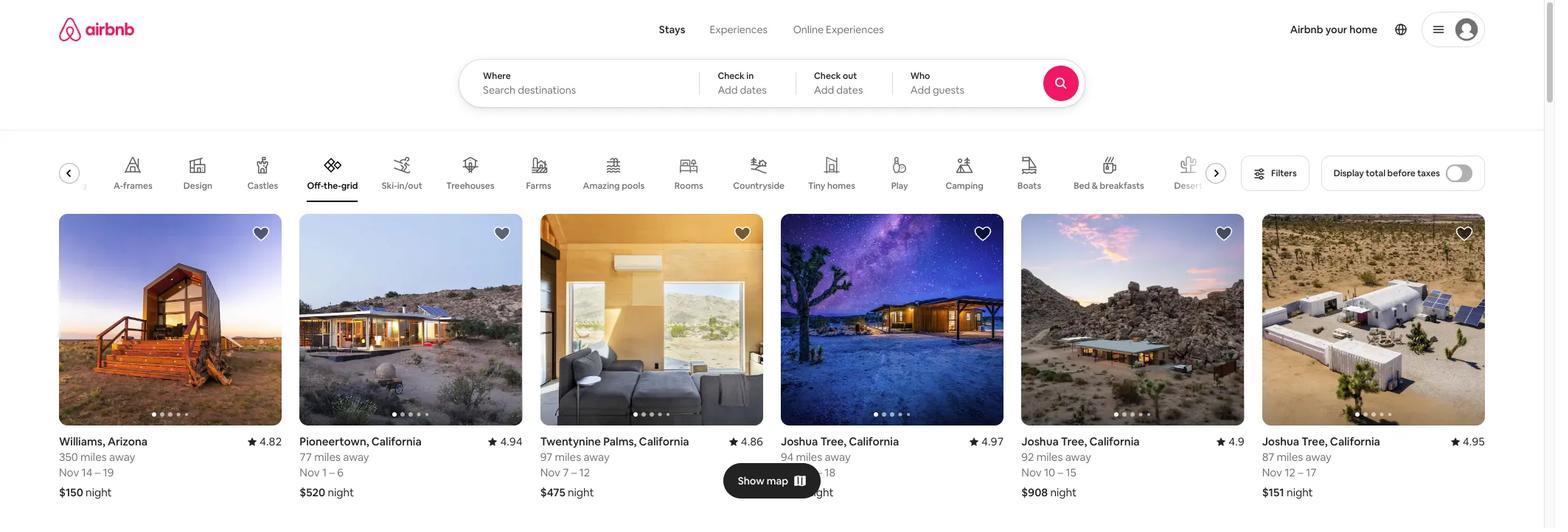 Task type: locate. For each thing, give the bounding box(es) containing it.
away for twentynine palms, california 97 miles away nov 7 – 12 $475 night
[[584, 450, 610, 464]]

airbnb
[[1291, 23, 1324, 36]]

online experiences link
[[780, 15, 897, 44]]

1 add from the left
[[718, 83, 738, 97]]

miles up 13
[[796, 450, 823, 464]]

play
[[892, 180, 909, 192]]

miles up 14
[[80, 450, 107, 464]]

4 california from the left
[[639, 435, 689, 449]]

nov down 92
[[1022, 466, 1042, 480]]

away inside williams, arizona 350 miles away nov 14 – 19 $150 night
[[109, 450, 135, 464]]

None search field
[[459, 0, 1126, 108]]

– inside williams, arizona 350 miles away nov 14 – 19 $150 night
[[95, 466, 101, 480]]

away inside "joshua tree, california 92 miles away nov 10 – 15 $908 night"
[[1066, 450, 1092, 464]]

frames
[[123, 180, 153, 192]]

0 horizontal spatial tree,
[[821, 435, 847, 449]]

away up 18
[[825, 450, 851, 464]]

2 – from the left
[[329, 466, 335, 480]]

add to wishlist: joshua tree, california image
[[1215, 225, 1233, 243], [1456, 225, 1474, 243]]

$520
[[300, 486, 326, 500]]

– right 13
[[817, 466, 823, 480]]

1 miles from the left
[[80, 450, 107, 464]]

1 california from the left
[[372, 435, 422, 449]]

2 experiences from the left
[[826, 23, 884, 36]]

2 night from the left
[[328, 486, 354, 500]]

check for check in add dates
[[718, 70, 745, 82]]

0 horizontal spatial add to wishlist: joshua tree, california image
[[1215, 225, 1233, 243]]

1 experiences from the left
[[710, 23, 768, 36]]

tiny
[[808, 180, 826, 192]]

williams, arizona 350 miles away nov 14 – 19 $150 night
[[59, 435, 148, 500]]

tree,
[[821, 435, 847, 449], [1061, 435, 1088, 449], [1302, 435, 1328, 449]]

1 12 from the left
[[579, 466, 590, 480]]

nov for joshua tree, california 94 miles away nov 13 – 18 $193 night
[[781, 466, 801, 480]]

0 horizontal spatial add
[[718, 83, 738, 97]]

6 – from the left
[[1298, 466, 1304, 480]]

add inside who add guests
[[911, 83, 931, 97]]

california for joshua tree, california 87 miles away nov 12 – 17 $151 night
[[1331, 435, 1381, 449]]

– for twentynine palms, california 97 miles away nov 7 – 12 $475 night
[[571, 466, 577, 480]]

1 tree, from the left
[[821, 435, 847, 449]]

night inside joshua tree, california 87 miles away nov 12 – 17 $151 night
[[1287, 486, 1314, 500]]

add to wishlist: joshua tree, california image for 4.9
[[1215, 225, 1233, 243]]

miles inside joshua tree, california 87 miles away nov 12 – 17 $151 night
[[1277, 450, 1304, 464]]

check out add dates
[[814, 70, 863, 97]]

joshua up 92
[[1022, 435, 1059, 449]]

1 horizontal spatial joshua
[[1022, 435, 1059, 449]]

california for joshua tree, california 92 miles away nov 10 – 15 $908 night
[[1090, 435, 1140, 449]]

dates down in
[[740, 83, 767, 97]]

19
[[103, 466, 114, 480]]

nov inside the joshua tree, california 94 miles away nov 13 – 18 $193 night
[[781, 466, 801, 480]]

1 horizontal spatial add to wishlist: joshua tree, california image
[[1456, 225, 1474, 243]]

– inside joshua tree, california 87 miles away nov 12 – 17 $151 night
[[1298, 466, 1304, 480]]

6 away from the left
[[1306, 450, 1332, 464]]

12 right 7
[[579, 466, 590, 480]]

3 – from the left
[[817, 466, 823, 480]]

who
[[911, 70, 931, 82]]

add for check in add dates
[[718, 83, 738, 97]]

0 horizontal spatial joshua
[[781, 435, 818, 449]]

before
[[1388, 167, 1416, 179]]

$908
[[1022, 486, 1048, 500]]

a-
[[114, 180, 123, 192]]

california
[[372, 435, 422, 449], [849, 435, 899, 449], [1090, 435, 1140, 449], [639, 435, 689, 449], [1331, 435, 1381, 449]]

stays
[[659, 23, 686, 36]]

–
[[95, 466, 101, 480], [329, 466, 335, 480], [817, 466, 823, 480], [1058, 466, 1064, 480], [571, 466, 577, 480], [1298, 466, 1304, 480]]

check inside the check in add dates
[[718, 70, 745, 82]]

nov for joshua tree, california 87 miles away nov 12 – 17 $151 night
[[1263, 466, 1283, 480]]

77
[[300, 450, 312, 464]]

add down 'experiences' button
[[718, 83, 738, 97]]

– for joshua tree, california 87 miles away nov 12 – 17 $151 night
[[1298, 466, 1304, 480]]

ski-
[[382, 180, 397, 192]]

tree, up 18
[[821, 435, 847, 449]]

check left in
[[718, 70, 745, 82]]

1 horizontal spatial dates
[[837, 83, 863, 97]]

4.95 out of 5 average rating image
[[1452, 435, 1486, 449]]

12 inside twentynine palms, california 97 miles away nov 7 – 12 $475 night
[[579, 466, 590, 480]]

2 horizontal spatial joshua
[[1263, 435, 1300, 449]]

– right 1
[[329, 466, 335, 480]]

1 check from the left
[[718, 70, 745, 82]]

2 california from the left
[[849, 435, 899, 449]]

miles up "10"
[[1037, 450, 1063, 464]]

3 add from the left
[[911, 83, 931, 97]]

night inside "joshua tree, california 92 miles away nov 10 – 15 $908 night"
[[1051, 486, 1077, 500]]

night
[[86, 486, 112, 500], [328, 486, 354, 500], [808, 486, 834, 500], [1051, 486, 1077, 500], [568, 486, 594, 500], [1287, 486, 1314, 500]]

– right 14
[[95, 466, 101, 480]]

away inside the joshua tree, california 94 miles away nov 13 – 18 $193 night
[[825, 450, 851, 464]]

add inside check out add dates
[[814, 83, 834, 97]]

2 check from the left
[[814, 70, 841, 82]]

experiences inside button
[[710, 23, 768, 36]]

the-
[[324, 180, 341, 192]]

countryside
[[733, 180, 785, 192]]

joshua inside "joshua tree, california 92 miles away nov 10 – 15 $908 night"
[[1022, 435, 1059, 449]]

away down arizona
[[109, 450, 135, 464]]

– inside "joshua tree, california 92 miles away nov 10 – 15 $908 night"
[[1058, 466, 1064, 480]]

taxes
[[1418, 167, 1441, 179]]

15
[[1066, 466, 1077, 480]]

nov left 7
[[540, 466, 561, 480]]

joshua inside the joshua tree, california 94 miles away nov 13 – 18 $193 night
[[781, 435, 818, 449]]

nov inside "joshua tree, california 92 miles away nov 10 – 15 $908 night"
[[1022, 466, 1042, 480]]

check
[[718, 70, 745, 82], [814, 70, 841, 82]]

miles up 1
[[314, 450, 341, 464]]

away inside twentynine palms, california 97 miles away nov 7 – 12 $475 night
[[584, 450, 610, 464]]

add to wishlist: twentynine palms, california image
[[734, 225, 752, 243]]

$193
[[781, 486, 805, 500]]

away for joshua tree, california 92 miles away nov 10 – 15 $908 night
[[1066, 450, 1092, 464]]

– right 7
[[571, 466, 577, 480]]

4 nov from the left
[[1022, 466, 1042, 480]]

none search field containing stays
[[459, 0, 1126, 108]]

– left 17
[[1298, 466, 1304, 480]]

add inside the check in add dates
[[718, 83, 738, 97]]

17
[[1306, 466, 1317, 480]]

miles
[[80, 450, 107, 464], [314, 450, 341, 464], [796, 450, 823, 464], [1037, 450, 1063, 464], [555, 450, 581, 464], [1277, 450, 1304, 464]]

bed
[[1074, 180, 1090, 192]]

4.97
[[982, 435, 1004, 449]]

0 horizontal spatial dates
[[740, 83, 767, 97]]

1 add to wishlist: joshua tree, california image from the left
[[1215, 225, 1233, 243]]

desert
[[1175, 180, 1203, 192]]

4.86 out of 5 average rating image
[[729, 435, 764, 449]]

miles right 87
[[1277, 450, 1304, 464]]

1 horizontal spatial add
[[814, 83, 834, 97]]

tree, up 17
[[1302, 435, 1328, 449]]

miles inside williams, arizona 350 miles away nov 14 – 19 $150 night
[[80, 450, 107, 464]]

4 miles from the left
[[1037, 450, 1063, 464]]

3 tree, from the left
[[1302, 435, 1328, 449]]

nov inside pioneertown, california 77 miles away nov 1 – 6 $520 night
[[300, 466, 320, 480]]

california inside twentynine palms, california 97 miles away nov 7 – 12 $475 night
[[639, 435, 689, 449]]

– for joshua tree, california 92 miles away nov 10 – 15 $908 night
[[1058, 466, 1064, 480]]

6 miles from the left
[[1277, 450, 1304, 464]]

tiny homes
[[808, 180, 856, 192]]

tree, for 94 miles away
[[821, 435, 847, 449]]

4 away from the left
[[1066, 450, 1092, 464]]

– left 15
[[1058, 466, 1064, 480]]

350
[[59, 450, 78, 464]]

joshua up 87
[[1263, 435, 1300, 449]]

add to wishlist: pioneertown, california image
[[493, 225, 511, 243]]

stays tab panel
[[459, 59, 1126, 108]]

$151
[[1263, 486, 1285, 500]]

dates inside the check in add dates
[[740, 83, 767, 97]]

filters
[[1272, 167, 1297, 179]]

tree, inside the joshua tree, california 94 miles away nov 13 – 18 $193 night
[[821, 435, 847, 449]]

– inside the joshua tree, california 94 miles away nov 13 – 18 $193 night
[[817, 466, 823, 480]]

5 away from the left
[[584, 450, 610, 464]]

night down 17
[[1287, 486, 1314, 500]]

1 nov from the left
[[59, 466, 79, 480]]

away inside joshua tree, california 87 miles away nov 12 – 17 $151 night
[[1306, 450, 1332, 464]]

2 miles from the left
[[314, 450, 341, 464]]

night down 15
[[1051, 486, 1077, 500]]

night inside twentynine palms, california 97 miles away nov 7 – 12 $475 night
[[568, 486, 594, 500]]

camping
[[946, 180, 984, 192]]

away up 17
[[1306, 450, 1332, 464]]

tree, inside "joshua tree, california 92 miles away nov 10 – 15 $908 night"
[[1061, 435, 1088, 449]]

dates down out
[[837, 83, 863, 97]]

california inside joshua tree, california 87 miles away nov 12 – 17 $151 night
[[1331, 435, 1381, 449]]

night down 19
[[86, 486, 112, 500]]

williams,
[[59, 435, 105, 449]]

dates inside check out add dates
[[837, 83, 863, 97]]

add to wishlist: joshua tree, california image
[[975, 225, 992, 243]]

1 joshua from the left
[[781, 435, 818, 449]]

4.86
[[741, 435, 764, 449]]

nov inside twentynine palms, california 97 miles away nov 7 – 12 $475 night
[[540, 466, 561, 480]]

miles for joshua tree, california 87 miles away nov 12 – 17 $151 night
[[1277, 450, 1304, 464]]

add down who
[[911, 83, 931, 97]]

night down 6
[[328, 486, 354, 500]]

miles up 7
[[555, 450, 581, 464]]

1 night from the left
[[86, 486, 112, 500]]

online experiences
[[793, 23, 884, 36]]

airbnb your home link
[[1282, 14, 1387, 45]]

twentynine palms, california 97 miles away nov 7 – 12 $475 night
[[540, 435, 689, 500]]

1 away from the left
[[109, 450, 135, 464]]

3 joshua from the left
[[1263, 435, 1300, 449]]

5 night from the left
[[568, 486, 594, 500]]

6 night from the left
[[1287, 486, 1314, 500]]

group
[[48, 145, 1233, 202], [59, 214, 282, 426], [300, 214, 523, 426], [540, 214, 764, 426], [781, 214, 1004, 426], [1022, 214, 1245, 426], [1263, 214, 1486, 426]]

nov inside joshua tree, california 87 miles away nov 12 – 17 $151 night
[[1263, 466, 1283, 480]]

rooms
[[675, 180, 703, 192]]

farms
[[526, 180, 552, 192]]

joshua
[[781, 435, 818, 449], [1022, 435, 1059, 449], [1263, 435, 1300, 449]]

night inside pioneertown, california 77 miles away nov 1 – 6 $520 night
[[328, 486, 354, 500]]

2 horizontal spatial add
[[911, 83, 931, 97]]

joshua for 92
[[1022, 435, 1059, 449]]

nov left 1
[[300, 466, 320, 480]]

add
[[718, 83, 738, 97], [814, 83, 834, 97], [911, 83, 931, 97]]

castles
[[247, 180, 278, 192]]

a-frames
[[114, 180, 153, 192]]

check inside check out add dates
[[814, 70, 841, 82]]

where
[[483, 70, 511, 82]]

1 dates from the left
[[740, 83, 767, 97]]

away
[[109, 450, 135, 464], [343, 450, 369, 464], [825, 450, 851, 464], [1066, 450, 1092, 464], [584, 450, 610, 464], [1306, 450, 1332, 464]]

nov down 87
[[1263, 466, 1283, 480]]

5 – from the left
[[571, 466, 577, 480]]

7
[[563, 466, 569, 480]]

– inside twentynine palms, california 97 miles away nov 7 – 12 $475 night
[[571, 466, 577, 480]]

1 horizontal spatial experiences
[[826, 23, 884, 36]]

3 away from the left
[[825, 450, 851, 464]]

night down 7
[[568, 486, 594, 500]]

2 nov from the left
[[300, 466, 320, 480]]

add down online experiences at top
[[814, 83, 834, 97]]

2 away from the left
[[343, 450, 369, 464]]

3 night from the left
[[808, 486, 834, 500]]

tree, up 15
[[1061, 435, 1088, 449]]

check left out
[[814, 70, 841, 82]]

2 dates from the left
[[837, 83, 863, 97]]

display total before taxes
[[1334, 167, 1441, 179]]

2 add from the left
[[814, 83, 834, 97]]

amazing pools
[[583, 180, 645, 192]]

3 miles from the left
[[796, 450, 823, 464]]

1 – from the left
[[95, 466, 101, 480]]

2 horizontal spatial tree,
[[1302, 435, 1328, 449]]

4.95
[[1463, 435, 1486, 449]]

5 miles from the left
[[555, 450, 581, 464]]

away up 15
[[1066, 450, 1092, 464]]

night inside the joshua tree, california 94 miles away nov 13 – 18 $193 night
[[808, 486, 834, 500]]

home
[[1350, 23, 1378, 36]]

0 horizontal spatial check
[[718, 70, 745, 82]]

2 12 from the left
[[1285, 466, 1296, 480]]

trending
[[50, 180, 87, 192]]

nov down 94
[[781, 466, 801, 480]]

california inside "joshua tree, california 92 miles away nov 10 – 15 $908 night"
[[1090, 435, 1140, 449]]

joshua for 94
[[781, 435, 818, 449]]

1 horizontal spatial check
[[814, 70, 841, 82]]

6 nov from the left
[[1263, 466, 1283, 480]]

boats
[[1018, 180, 1042, 192]]

18
[[825, 466, 836, 480]]

total
[[1366, 167, 1386, 179]]

3 california from the left
[[1090, 435, 1140, 449]]

miles inside twentynine palms, california 97 miles away nov 7 – 12 $475 night
[[555, 450, 581, 464]]

0 horizontal spatial 12
[[579, 466, 590, 480]]

2 joshua from the left
[[1022, 435, 1059, 449]]

away down palms,
[[584, 450, 610, 464]]

in
[[747, 70, 754, 82]]

1 horizontal spatial 12
[[1285, 466, 1296, 480]]

0 horizontal spatial experiences
[[710, 23, 768, 36]]

dates
[[740, 83, 767, 97], [837, 83, 863, 97]]

4 – from the left
[[1058, 466, 1064, 480]]

check in add dates
[[718, 70, 767, 97]]

away up 6
[[343, 450, 369, 464]]

3 nov from the left
[[781, 466, 801, 480]]

joshua up 94
[[781, 435, 818, 449]]

5 nov from the left
[[540, 466, 561, 480]]

pioneertown,
[[300, 435, 369, 449]]

joshua inside joshua tree, california 87 miles away nov 12 – 17 $151 night
[[1263, 435, 1300, 449]]

6
[[337, 466, 344, 480]]

2 add to wishlist: joshua tree, california image from the left
[[1456, 225, 1474, 243]]

12
[[579, 466, 590, 480], [1285, 466, 1296, 480]]

nov down 350
[[59, 466, 79, 480]]

california inside the joshua tree, california 94 miles away nov 13 – 18 $193 night
[[849, 435, 899, 449]]

1 horizontal spatial tree,
[[1061, 435, 1088, 449]]

5 california from the left
[[1331, 435, 1381, 449]]

miles for joshua tree, california 94 miles away nov 13 – 18 $193 night
[[796, 450, 823, 464]]

add to wishlist: williams, arizona image
[[253, 225, 270, 243]]

2 tree, from the left
[[1061, 435, 1088, 449]]

joshua tree, california 92 miles away nov 10 – 15 $908 night
[[1022, 435, 1140, 500]]

tree, inside joshua tree, california 87 miles away nov 12 – 17 $151 night
[[1302, 435, 1328, 449]]

miles inside "joshua tree, california 92 miles away nov 10 – 15 $908 night"
[[1037, 450, 1063, 464]]

miles inside pioneertown, california 77 miles away nov 1 – 6 $520 night
[[314, 450, 341, 464]]

experiences right online
[[826, 23, 884, 36]]

guests
[[933, 83, 965, 97]]

12 left 17
[[1285, 466, 1296, 480]]

miles inside the joshua tree, california 94 miles away nov 13 – 18 $193 night
[[796, 450, 823, 464]]

night down 18
[[808, 486, 834, 500]]

experiences up in
[[710, 23, 768, 36]]

treehouses
[[447, 180, 495, 192]]

4 night from the left
[[1051, 486, 1077, 500]]



Task type: describe. For each thing, give the bounding box(es) containing it.
&
[[1092, 180, 1098, 192]]

grid
[[341, 180, 358, 192]]

arizona
[[108, 435, 148, 449]]

miles for twentynine palms, california 97 miles away nov 7 – 12 $475 night
[[555, 450, 581, 464]]

display total before taxes button
[[1322, 156, 1486, 191]]

map
[[767, 474, 789, 488]]

night for joshua tree, california 87 miles away nov 12 – 17 $151 night
[[1287, 486, 1314, 500]]

$150
[[59, 486, 83, 500]]

13
[[804, 466, 815, 480]]

filters button
[[1242, 156, 1310, 191]]

pioneertown, california 77 miles away nov 1 – 6 $520 night
[[300, 435, 422, 500]]

4.97 out of 5 average rating image
[[970, 435, 1004, 449]]

4.94
[[500, 435, 523, 449]]

online
[[793, 23, 824, 36]]

homes
[[828, 180, 856, 192]]

87
[[1263, 450, 1275, 464]]

group for joshua tree, california 94 miles away nov 13 – 18 $193 night
[[781, 214, 1004, 426]]

check for check out add dates
[[814, 70, 841, 82]]

profile element
[[920, 0, 1486, 59]]

– for joshua tree, california 94 miles away nov 13 – 18 $193 night
[[817, 466, 823, 480]]

away for joshua tree, california 87 miles away nov 12 – 17 $151 night
[[1306, 450, 1332, 464]]

breakfasts
[[1100, 180, 1145, 192]]

joshua for 87
[[1263, 435, 1300, 449]]

california for joshua tree, california 94 miles away nov 13 – 18 $193 night
[[849, 435, 899, 449]]

what can we help you find? tab list
[[648, 15, 780, 44]]

$475
[[540, 486, 566, 500]]

night inside williams, arizona 350 miles away nov 14 – 19 $150 night
[[86, 486, 112, 500]]

off-
[[307, 180, 324, 192]]

group for pioneertown, california 77 miles away nov 1 – 6 $520 night
[[300, 214, 523, 426]]

ski-in/out
[[382, 180, 423, 192]]

– inside pioneertown, california 77 miles away nov 1 – 6 $520 night
[[329, 466, 335, 480]]

show map
[[738, 474, 789, 488]]

group for williams, arizona 350 miles away nov 14 – 19 $150 night
[[59, 214, 282, 426]]

tree, for 92 miles away
[[1061, 435, 1088, 449]]

tree, for 87 miles away
[[1302, 435, 1328, 449]]

group for twentynine palms, california 97 miles away nov 7 – 12 $475 night
[[540, 214, 764, 426]]

palms,
[[604, 435, 637, 449]]

group for joshua tree, california 87 miles away nov 12 – 17 $151 night
[[1263, 214, 1486, 426]]

pools
[[622, 180, 645, 192]]

97
[[540, 450, 553, 464]]

add to wishlist: joshua tree, california image for 4.95
[[1456, 225, 1474, 243]]

amazing
[[583, 180, 620, 192]]

joshua tree, california 87 miles away nov 12 – 17 $151 night
[[1263, 435, 1381, 500]]

Where field
[[483, 83, 676, 97]]

4.94 out of 5 average rating image
[[489, 435, 523, 449]]

display
[[1334, 167, 1365, 179]]

who add guests
[[911, 70, 965, 97]]

california inside pioneertown, california 77 miles away nov 1 – 6 $520 night
[[372, 435, 422, 449]]

your
[[1326, 23, 1348, 36]]

10
[[1044, 466, 1056, 480]]

show
[[738, 474, 765, 488]]

4.82
[[260, 435, 282, 449]]

nov inside williams, arizona 350 miles away nov 14 – 19 $150 night
[[59, 466, 79, 480]]

miles for joshua tree, california 92 miles away nov 10 – 15 $908 night
[[1037, 450, 1063, 464]]

bed & breakfasts
[[1074, 180, 1145, 192]]

4.82 out of 5 average rating image
[[248, 435, 282, 449]]

14
[[82, 466, 93, 480]]

california for twentynine palms, california 97 miles away nov 7 – 12 $475 night
[[639, 435, 689, 449]]

away for joshua tree, california 94 miles away nov 13 – 18 $193 night
[[825, 450, 851, 464]]

group for joshua tree, california 92 miles away nov 10 – 15 $908 night
[[1022, 214, 1245, 426]]

out
[[843, 70, 858, 82]]

12 inside joshua tree, california 87 miles away nov 12 – 17 $151 night
[[1285, 466, 1296, 480]]

experiences button
[[697, 15, 780, 44]]

night for joshua tree, california 92 miles away nov 10 – 15 $908 night
[[1051, 486, 1077, 500]]

stays button
[[648, 15, 697, 44]]

off-the-grid
[[307, 180, 358, 192]]

airbnb your home
[[1291, 23, 1378, 36]]

dates for check in add dates
[[740, 83, 767, 97]]

away inside pioneertown, california 77 miles away nov 1 – 6 $520 night
[[343, 450, 369, 464]]

nov for twentynine palms, california 97 miles away nov 7 – 12 $475 night
[[540, 466, 561, 480]]

design
[[184, 180, 212, 192]]

group containing off-the-grid
[[48, 145, 1233, 202]]

twentynine
[[540, 435, 601, 449]]

92
[[1022, 450, 1035, 464]]

night for joshua tree, california 94 miles away nov 13 – 18 $193 night
[[808, 486, 834, 500]]

night for twentynine palms, california 97 miles away nov 7 – 12 $475 night
[[568, 486, 594, 500]]

4.9
[[1229, 435, 1245, 449]]

4.9 out of 5 average rating image
[[1217, 435, 1245, 449]]

joshua tree, california 94 miles away nov 13 – 18 $193 night
[[781, 435, 899, 500]]

1
[[322, 466, 327, 480]]

show map button
[[723, 463, 821, 499]]

add for check out add dates
[[814, 83, 834, 97]]

nov for joshua tree, california 92 miles away nov 10 – 15 $908 night
[[1022, 466, 1042, 480]]

in/out
[[397, 180, 423, 192]]

dates for check out add dates
[[837, 83, 863, 97]]

94
[[781, 450, 794, 464]]



Task type: vqa. For each thing, say whether or not it's contained in the screenshot.
4.82 at the left of page
yes



